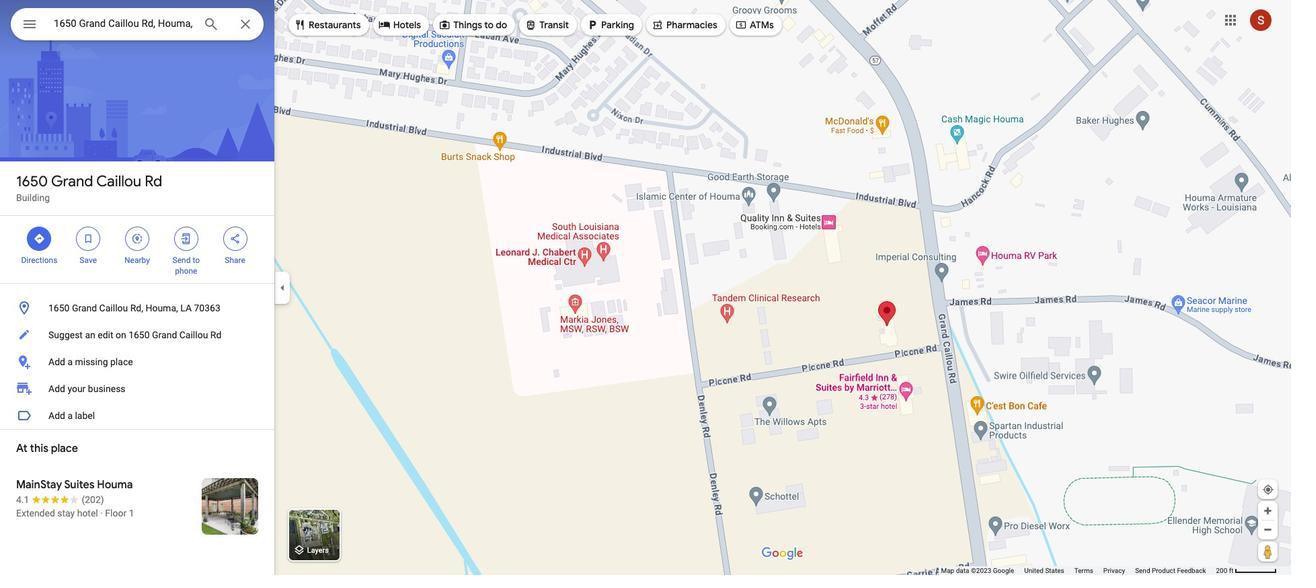 Task type: describe. For each thing, give the bounding box(es) containing it.
houma
[[97, 478, 133, 492]]

an
[[85, 330, 95, 340]]

layers
[[307, 546, 329, 555]]

caillou inside suggest an edit on 1650 grand caillou rd button
[[179, 330, 208, 340]]

ft
[[1229, 567, 1234, 574]]

transit
[[540, 19, 569, 31]]

parking
[[601, 19, 634, 31]]

caillou for rd,
[[99, 303, 128, 313]]

this
[[30, 442, 48, 455]]

stay
[[57, 508, 75, 519]]

google
[[993, 567, 1014, 574]]

1650 inside button
[[129, 330, 150, 340]]

to inside  things to do
[[484, 19, 494, 31]]


[[131, 231, 143, 246]]

4.1
[[16, 494, 29, 505]]

add a missing place button
[[0, 348, 274, 375]]

label
[[75, 410, 95, 421]]

terms button
[[1075, 566, 1094, 575]]

map
[[941, 567, 955, 574]]

rd inside button
[[210, 330, 222, 340]]

floor
[[105, 508, 127, 519]]

to inside send to phone
[[193, 256, 200, 265]]

actions for 1650 grand caillou rd region
[[0, 216, 274, 283]]

add your business
[[48, 383, 126, 394]]

houma,
[[146, 303, 178, 313]]

send product feedback
[[1135, 567, 1206, 574]]

extended
[[16, 508, 55, 519]]

add a missing place
[[48, 356, 133, 367]]

1650 grand caillou rd building
[[16, 172, 162, 203]]

1650 for rd
[[16, 172, 48, 191]]

(202)
[[82, 494, 104, 505]]

show your location image
[[1262, 484, 1275, 496]]

show street view coverage image
[[1258, 541, 1278, 562]]

mainstay
[[16, 478, 62, 492]]

share
[[225, 256, 245, 265]]

united states button
[[1025, 566, 1065, 575]]

70363
[[194, 303, 220, 313]]

 button
[[11, 8, 48, 43]]


[[439, 17, 451, 32]]

hotel
[[77, 508, 98, 519]]

mainstay suites houma
[[16, 478, 133, 492]]

send for send product feedback
[[1135, 567, 1151, 574]]

missing
[[75, 356, 108, 367]]


[[22, 15, 38, 34]]

restaurants
[[309, 19, 361, 31]]

 atms
[[735, 17, 774, 32]]

map data ©2023 google
[[941, 567, 1014, 574]]


[[525, 17, 537, 32]]

rd,
[[130, 303, 143, 313]]

at this place
[[16, 442, 78, 455]]

zoom in image
[[1263, 506, 1273, 516]]

grand inside button
[[152, 330, 177, 340]]

suggest an edit on 1650 grand caillou rd
[[48, 330, 222, 340]]


[[378, 17, 391, 32]]

200
[[1216, 567, 1228, 574]]

feedback
[[1177, 567, 1206, 574]]

 transit
[[525, 17, 569, 32]]

terms
[[1075, 567, 1094, 574]]

your
[[68, 383, 86, 394]]

building
[[16, 192, 50, 203]]


[[294, 17, 306, 32]]

at
[[16, 442, 27, 455]]


[[229, 231, 241, 246]]

1650 for rd,
[[48, 303, 70, 313]]

©2023
[[971, 567, 992, 574]]

a for missing
[[68, 356, 73, 367]]


[[587, 17, 599, 32]]

save
[[80, 256, 97, 265]]

 restaurants
[[294, 17, 361, 32]]

add for add a missing place
[[48, 356, 65, 367]]


[[735, 17, 747, 32]]

edit
[[98, 330, 113, 340]]

google account: sheryl atherton  
(sheryl.atherton@adept.ai) image
[[1250, 9, 1272, 31]]

add a label button
[[0, 402, 274, 429]]



Task type: vqa. For each thing, say whether or not it's contained in the screenshot.
the 200 ft
yes



Task type: locate. For each thing, give the bounding box(es) containing it.
1650 grand caillou rd, houma, la 70363 button
[[0, 295, 274, 322]]

1650 up 'building'
[[16, 172, 48, 191]]

grand down houma,
[[152, 330, 177, 340]]

suites
[[64, 478, 95, 492]]

do
[[496, 19, 507, 31]]

caillou inside 1650 grand caillou rd, houma, la 70363 'button'
[[99, 303, 128, 313]]

1
[[129, 508, 134, 519]]

1 horizontal spatial place
[[110, 356, 133, 367]]

caillou left the rd,
[[99, 303, 128, 313]]

pharmacies
[[667, 19, 718, 31]]

grand up 
[[51, 172, 93, 191]]

1 vertical spatial rd
[[210, 330, 222, 340]]

send
[[173, 256, 191, 265], [1135, 567, 1151, 574]]

 pharmacies
[[652, 17, 718, 32]]

0 vertical spatial caillou
[[96, 172, 141, 191]]

privacy
[[1104, 567, 1125, 574]]

collapse side panel image
[[275, 280, 290, 295]]

grand for rd
[[51, 172, 93, 191]]

product
[[1152, 567, 1176, 574]]

2 a from the top
[[68, 410, 73, 421]]

0 vertical spatial place
[[110, 356, 133, 367]]

zoom out image
[[1263, 525, 1273, 535]]

la
[[180, 303, 192, 313]]

0 horizontal spatial place
[[51, 442, 78, 455]]

 hotels
[[378, 17, 421, 32]]

2 vertical spatial grand
[[152, 330, 177, 340]]

1650 grand caillou rd, houma, la 70363
[[48, 303, 220, 313]]

 search field
[[11, 8, 264, 43]]


[[82, 231, 94, 246]]


[[33, 231, 45, 246]]

send up phone
[[173, 256, 191, 265]]

2 horizontal spatial 1650
[[129, 330, 150, 340]]

2 vertical spatial add
[[48, 410, 65, 421]]

1 vertical spatial 1650
[[48, 303, 70, 313]]

caillou inside 1650 grand caillou rd building
[[96, 172, 141, 191]]

grand for rd,
[[72, 303, 97, 313]]

caillou down la
[[179, 330, 208, 340]]

states
[[1045, 567, 1065, 574]]

·
[[100, 508, 103, 519]]

phone
[[175, 266, 197, 276]]

footer containing map data ©2023 google
[[941, 566, 1216, 575]]

to left do
[[484, 19, 494, 31]]

send to phone
[[173, 256, 200, 276]]

1 horizontal spatial send
[[1135, 567, 1151, 574]]

1 vertical spatial place
[[51, 442, 78, 455]]

add left your
[[48, 383, 65, 394]]

united states
[[1025, 567, 1065, 574]]

 things to do
[[439, 17, 507, 32]]

1650 Grand Caillou Rd, Houma, LA 70363 field
[[11, 8, 264, 40]]

200 ft button
[[1216, 567, 1277, 574]]

none field inside 1650 grand caillou rd, houma, la 70363 'field'
[[54, 15, 192, 32]]

a inside 'button'
[[68, 410, 73, 421]]

a
[[68, 356, 73, 367], [68, 410, 73, 421]]

send product feedback button
[[1135, 566, 1206, 575]]

atms
[[750, 19, 774, 31]]

add down suggest
[[48, 356, 65, 367]]

add a label
[[48, 410, 95, 421]]

1650 right "on"
[[129, 330, 150, 340]]

add for add your business
[[48, 383, 65, 394]]

1650 inside 'button'
[[48, 303, 70, 313]]

0 vertical spatial a
[[68, 356, 73, 367]]

rd
[[145, 172, 162, 191], [210, 330, 222, 340]]

grand inside 1650 grand caillou rd building
[[51, 172, 93, 191]]

data
[[956, 567, 970, 574]]

4.1 stars 202 reviews image
[[16, 493, 104, 506]]

0 horizontal spatial rd
[[145, 172, 162, 191]]

privacy button
[[1104, 566, 1125, 575]]

caillou for rd
[[96, 172, 141, 191]]

to up phone
[[193, 256, 200, 265]]

add inside 'add a label' 'button'
[[48, 410, 65, 421]]

caillou up 
[[96, 172, 141, 191]]

add inside add a missing place button
[[48, 356, 65, 367]]

google maps element
[[0, 0, 1291, 575]]

hotels
[[393, 19, 421, 31]]

0 vertical spatial add
[[48, 356, 65, 367]]

grand inside 'button'
[[72, 303, 97, 313]]

a inside button
[[68, 356, 73, 367]]

1 horizontal spatial rd
[[210, 330, 222, 340]]

add your business link
[[0, 375, 274, 402]]

suggest
[[48, 330, 83, 340]]

place down "on"
[[110, 356, 133, 367]]

add
[[48, 356, 65, 367], [48, 383, 65, 394], [48, 410, 65, 421]]

0 horizontal spatial 1650
[[16, 172, 48, 191]]

suggest an edit on 1650 grand caillou rd button
[[0, 322, 274, 348]]

united
[[1025, 567, 1044, 574]]

to
[[484, 19, 494, 31], [193, 256, 200, 265]]

place right this
[[51, 442, 78, 455]]

grand up an on the bottom left of page
[[72, 303, 97, 313]]

1 vertical spatial send
[[1135, 567, 1151, 574]]

1 vertical spatial caillou
[[99, 303, 128, 313]]

1 add from the top
[[48, 356, 65, 367]]

2 add from the top
[[48, 383, 65, 394]]

send inside button
[[1135, 567, 1151, 574]]

1 horizontal spatial 1650
[[48, 303, 70, 313]]

0 vertical spatial send
[[173, 256, 191, 265]]

0 horizontal spatial send
[[173, 256, 191, 265]]


[[652, 17, 664, 32]]

0 vertical spatial grand
[[51, 172, 93, 191]]

0 vertical spatial rd
[[145, 172, 162, 191]]

nearby
[[124, 256, 150, 265]]

send for send to phone
[[173, 256, 191, 265]]

a left label
[[68, 410, 73, 421]]

0 horizontal spatial to
[[193, 256, 200, 265]]

1650
[[16, 172, 48, 191], [48, 303, 70, 313], [129, 330, 150, 340]]

directions
[[21, 256, 57, 265]]

0 vertical spatial to
[[484, 19, 494, 31]]

grand
[[51, 172, 93, 191], [72, 303, 97, 313], [152, 330, 177, 340]]

a for label
[[68, 410, 73, 421]]

2 vertical spatial caillou
[[179, 330, 208, 340]]

place inside button
[[110, 356, 133, 367]]

1 horizontal spatial to
[[484, 19, 494, 31]]

a left missing
[[68, 356, 73, 367]]

things
[[453, 19, 482, 31]]

add for add a label
[[48, 410, 65, 421]]


[[180, 231, 192, 246]]

1650 up suggest
[[48, 303, 70, 313]]

 parking
[[587, 17, 634, 32]]

1 vertical spatial to
[[193, 256, 200, 265]]

add left label
[[48, 410, 65, 421]]

extended stay hotel · floor 1
[[16, 508, 134, 519]]

send left "product"
[[1135, 567, 1151, 574]]

None field
[[54, 15, 192, 32]]

1 vertical spatial a
[[68, 410, 73, 421]]

business
[[88, 383, 126, 394]]

1650 grand caillou rd main content
[[0, 0, 274, 575]]

caillou
[[96, 172, 141, 191], [99, 303, 128, 313], [179, 330, 208, 340]]

footer inside google maps 'element'
[[941, 566, 1216, 575]]

place
[[110, 356, 133, 367], [51, 442, 78, 455]]

200 ft
[[1216, 567, 1234, 574]]

1650 inside 1650 grand caillou rd building
[[16, 172, 48, 191]]

0 vertical spatial 1650
[[16, 172, 48, 191]]

footer
[[941, 566, 1216, 575]]

2 vertical spatial 1650
[[129, 330, 150, 340]]

send inside send to phone
[[173, 256, 191, 265]]

1 vertical spatial add
[[48, 383, 65, 394]]

1 vertical spatial grand
[[72, 303, 97, 313]]

1 a from the top
[[68, 356, 73, 367]]

3 add from the top
[[48, 410, 65, 421]]

rd inside 1650 grand caillou rd building
[[145, 172, 162, 191]]

on
[[116, 330, 126, 340]]

add inside add your business link
[[48, 383, 65, 394]]



